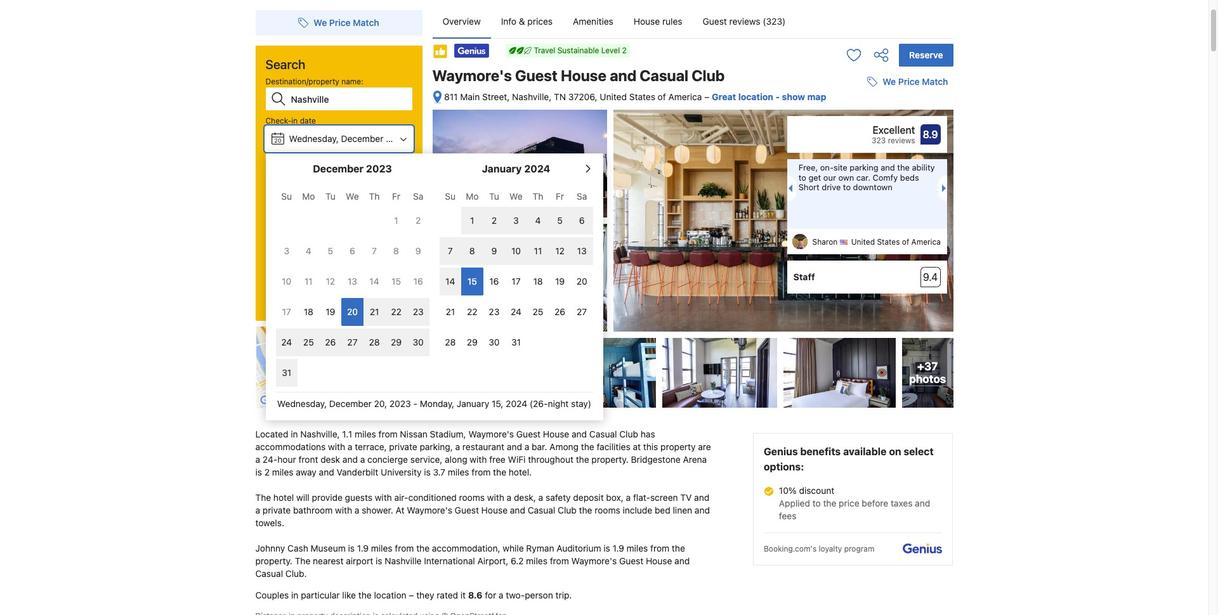 Task type: locate. For each thing, give the bounding box(es) containing it.
and down desk
[[319, 467, 334, 478]]

december for wednesday, december 20, 2023
[[341, 133, 384, 144]]

in inside located in nashville, 1.1 miles from nissan stadium, waymore's guest house and casual club has accommodations with a terrace, private parking, a restaurant and a bar. among the facilities at this property are a 24-hour front desk and a concierge service, along with free wifi throughout the property. bridgestone arena is 2 miles away and vanderbilt university is 3.7 miles from the hotel. the hotel will provide guests with air-conditioned rooms with a desk, a safety deposit box, a flat-screen tv and a private bathroom with a shower. at waymore's guest house and casual club the rooms include bed linen and towels. johnny cash museum is 1.9 miles from the accommodation, while ryman auditorium is 1.9 miles from the property. the nearest airport is nashville international airport, 6.2 miles from waymore's guest house and casual club.
[[291, 429, 298, 440]]

27 January 2024 checkbox
[[571, 298, 593, 326]]

info & prices link
[[491, 5, 563, 38]]

date for check-out date
[[305, 154, 321, 164]]

nashville,
[[512, 91, 552, 102], [301, 429, 340, 440]]

1 vertical spatial private
[[263, 505, 291, 516]]

1 vertical spatial night
[[548, 399, 569, 409]]

0 horizontal spatial location
[[374, 591, 407, 601]]

nearest
[[313, 556, 344, 567]]

0 vertical spatial united
[[600, 91, 627, 102]]

21 for 21 option on the left of page
[[370, 307, 379, 317]]

16
[[414, 276, 423, 287], [490, 276, 499, 287]]

27 December 2023 checkbox
[[342, 329, 364, 357]]

2 28 from the left
[[445, 337, 456, 348]]

12 left 13 checkbox at the top left of page
[[326, 276, 335, 287]]

nashville, left the 1.1
[[301, 429, 340, 440]]

3 up i'm
[[284, 246, 290, 256]]

2 sa from the left
[[577, 191, 587, 202]]

1 horizontal spatial states
[[878, 238, 901, 247]]

for left work
[[323, 257, 333, 267]]

31 December 2023 checkbox
[[276, 359, 298, 387]]

1 29 from the left
[[391, 337, 402, 348]]

11 inside '11' 'checkbox'
[[305, 276, 313, 287]]

0 vertical spatial 24
[[511, 307, 522, 317]]

0 vertical spatial december
[[341, 133, 384, 144]]

5 January 2024 checkbox
[[549, 207, 571, 235]]

7 for 7 december 2023 option
[[372, 246, 377, 256]]

monday,
[[289, 171, 324, 182], [420, 399, 455, 409]]

0 horizontal spatial 18
[[304, 307, 314, 317]]

1 horizontal spatial 28
[[445, 337, 456, 348]]

30 right "29 december 2023" checkbox
[[413, 337, 424, 348]]

10 inside checkbox
[[512, 246, 521, 256]]

2 grid from the left
[[440, 184, 593, 357]]

30 for 30 december 2023 "checkbox"
[[413, 337, 424, 348]]

fees
[[780, 511, 797, 522]]

18
[[534, 276, 543, 287], [304, 307, 314, 317]]

1 1 from the left
[[395, 215, 399, 226]]

22 inside "checkbox"
[[467, 307, 478, 317]]

from down bed
[[651, 544, 670, 554]]

1 vertical spatial of
[[903, 238, 910, 247]]

reviews
[[730, 16, 761, 27], [889, 136, 916, 145]]

1 15 from the left
[[392, 276, 401, 287]]

reviews right 323
[[889, 136, 916, 145]]

18 inside 18 january 2024 checkbox
[[534, 276, 543, 287]]

7 right 6 december 2023 'option'
[[372, 246, 377, 256]]

2023
[[402, 133, 423, 144], [366, 163, 392, 175], [390, 399, 411, 409]]

wednesday, for wednesday, december 20, 2023 - monday, january 15, 2024 (26-night stay)
[[277, 399, 327, 409]]

23 for 23 january 2024 checkbox
[[489, 307, 500, 317]]

5 December 2023 checkbox
[[320, 237, 342, 265]]

december 2023
[[313, 163, 392, 175]]

11 cell
[[527, 235, 549, 265]]

own
[[839, 173, 855, 183]]

23 right the 22 december 2023 checkbox
[[413, 307, 424, 317]]

5 inside checkbox
[[558, 215, 563, 226]]

12 inside checkbox
[[326, 276, 335, 287]]

0 vertical spatial –
[[705, 91, 710, 102]]

1 check- from the top
[[266, 116, 292, 126]]

0 horizontal spatial price
[[329, 17, 351, 28]]

night left stay)
[[548, 399, 569, 409]]

17 January 2024 checkbox
[[505, 268, 527, 296]]

Where are you going? field
[[286, 88, 412, 110]]

excellent 323 reviews
[[872, 125, 916, 145]]

1 vertical spatial &
[[326, 241, 332, 250]]

12
[[556, 246, 565, 256], [326, 276, 335, 287]]

house up while
[[482, 505, 508, 516]]

28
[[369, 337, 380, 348], [445, 337, 456, 348]]

1 vertical spatial 24
[[281, 337, 292, 348]]

0 horizontal spatial 3
[[284, 246, 290, 256]]

9 right the 8 option
[[416, 246, 421, 256]]

reviews left (323)
[[730, 16, 761, 27]]

15 December 2023 checkbox
[[386, 268, 408, 296]]

date for check-in date
[[300, 116, 316, 126]]

19 for 19 december 2023 'option'
[[326, 307, 335, 317]]

10% discount applied to the price before taxes and fees
[[780, 486, 931, 522]]

in for located
[[291, 429, 298, 440]]

4 for 4 december 2023 checkbox
[[306, 246, 312, 256]]

wednesday, december 20, 2023 - monday, january 15, 2024 (26-night stay)
[[277, 399, 592, 409]]

club down "safety"
[[558, 505, 577, 516]]

24 right 23 january 2024 checkbox
[[511, 307, 522, 317]]

4 December 2023 checkbox
[[298, 237, 320, 265]]

price
[[839, 498, 860, 509]]

0 horizontal spatial 4
[[306, 246, 312, 256]]

4 January 2024 checkbox
[[527, 207, 549, 235]]

1 horizontal spatial 20
[[347, 307, 358, 317]]

18 December 2023 checkbox
[[298, 298, 320, 326]]

1 vertical spatial 6
[[350, 246, 355, 256]]

0 vertical spatial search
[[266, 57, 306, 72]]

0 vertical spatial 6
[[580, 215, 585, 226]]

18 right 17 option
[[304, 307, 314, 317]]

december for wednesday, december 20, 2023 - monday, january 15, 2024 (26-night stay)
[[329, 399, 372, 409]]

0 horizontal spatial private
[[263, 505, 291, 516]]

sa up the 2 checkbox
[[413, 191, 424, 202]]

16 inside checkbox
[[490, 276, 499, 287]]

20 left 21 option on the left of page
[[347, 307, 358, 317]]

sa for 2024
[[577, 191, 587, 202]]

search up 19 december 2023 'option'
[[323, 285, 355, 296]]

1 horizontal spatial to
[[813, 498, 821, 509]]

31 inside "option"
[[512, 337, 521, 348]]

15 right 14 checkbox
[[392, 276, 401, 287]]

price inside "search" section
[[329, 17, 351, 28]]

– left they
[[409, 591, 414, 601]]

january up the 2 cell
[[482, 163, 522, 175]]

ryman
[[527, 544, 555, 554]]

with down restaurant
[[470, 455, 487, 465]]

1 28 from the left
[[369, 337, 380, 348]]

1 8 from the left
[[394, 246, 399, 256]]

0 horizontal spatial of
[[658, 91, 666, 102]]

31 down 24 checkbox
[[282, 368, 292, 378]]

the
[[256, 493, 271, 504], [295, 556, 311, 567]]

search inside button
[[323, 285, 355, 296]]

1 inside option
[[395, 215, 399, 226]]

january inside button
[[326, 171, 359, 182]]

0 horizontal spatial 16
[[414, 276, 423, 287]]

2 tu from the left
[[490, 191, 499, 202]]

rated
[[437, 591, 458, 601]]

2 December 2023 checkbox
[[408, 207, 429, 235]]

9 December 2023 checkbox
[[408, 237, 429, 265]]

tu
[[326, 191, 336, 202], [490, 191, 499, 202]]

1 for 1 january 2024 checkbox
[[471, 215, 475, 226]]

0 horizontal spatial th
[[369, 191, 380, 202]]

3 for 3 december 2023 checkbox
[[284, 246, 290, 256]]

10 January 2024 checkbox
[[505, 237, 527, 265]]

26 inside checkbox
[[325, 337, 336, 348]]

9 right 8 option
[[492, 246, 497, 256]]

9 for 9 "checkbox" at the left of page
[[492, 246, 497, 256]]

2 inside checkbox
[[492, 215, 497, 226]]

1 vertical spatial united
[[852, 238, 875, 247]]

1 grid from the left
[[276, 184, 429, 387]]

2 su from the left
[[445, 191, 456, 202]]

search up "destination/property"
[[266, 57, 306, 72]]

0 horizontal spatial 17
[[282, 307, 291, 317]]

2 1.9 from the left
[[613, 544, 625, 554]]

4 inside checkbox
[[306, 246, 312, 256]]

1 sa from the left
[[413, 191, 424, 202]]

nashville, inside located in nashville, 1.1 miles from nissan stadium, waymore's guest house and casual club has accommodations with a terrace, private parking, a restaurant and a bar. among the facilities at this property are a 24-hour front desk and a concierge service, along with free wifi throughout the property. bridgestone arena is 2 miles away and vanderbilt university is 3.7 miles from the hotel. the hotel will provide guests with air-conditioned rooms with a desk, a safety deposit box, a flat-screen tv and a private bathroom with a shower. at waymore's guest house and casual club the rooms include bed linen and towels. johnny cash museum is 1.9 miles from the accommodation, while ryman auditorium is 1.9 miles from the property. the nearest airport is nashville international airport, 6.2 miles from waymore's guest house and casual club.
[[301, 429, 340, 440]]

–
[[705, 91, 710, 102], [409, 591, 414, 601]]

the down 'linen'
[[672, 544, 686, 554]]

great location - show map button
[[712, 91, 827, 102]]

0 vertical spatial club
[[692, 67, 725, 84]]

date right out at top left
[[305, 154, 321, 164]]

0 vertical spatial nashville,
[[512, 91, 552, 102]]

1 horizontal spatial 12
[[556, 246, 565, 256]]

21 left the 22 december 2023 checkbox
[[370, 307, 379, 317]]

14 December 2023 checkbox
[[364, 268, 386, 296]]

6 for 6 january 2024 checkbox
[[580, 215, 585, 226]]

6 for 6 december 2023 'option'
[[350, 246, 355, 256]]

to down discount
[[813, 498, 821, 509]]

2024 up 4 cell
[[525, 163, 551, 175]]

tu down the monday, january 15, 2024 button
[[326, 191, 336, 202]]

23 for 23 checkbox
[[413, 307, 424, 317]]

2 th from the left
[[533, 191, 544, 202]]

1 vertical spatial location
[[374, 591, 407, 601]]

6 January 2024 checkbox
[[571, 207, 593, 235]]

1
[[395, 215, 399, 226], [471, 215, 475, 226]]

30 inside "checkbox"
[[413, 337, 424, 348]]

27 right 26 checkbox
[[348, 337, 358, 348]]

13 inside cell
[[578, 246, 587, 256]]

1 9 from the left
[[416, 246, 421, 256]]

1 horizontal spatial location
[[739, 91, 774, 102]]

12 December 2023 checkbox
[[320, 268, 342, 296]]

31 inside checkbox
[[282, 368, 292, 378]]

monday, down out at top left
[[289, 171, 324, 182]]

1 horizontal spatial 1.9
[[613, 544, 625, 554]]

22 for 22 "checkbox"
[[467, 307, 478, 317]]

19 January 2024 checkbox
[[549, 268, 571, 296]]

guest inside "link"
[[703, 16, 727, 27]]

1 30 from the left
[[413, 337, 424, 348]]

2023 for wednesday, december 20, 2023 - monday, january 15, 2024 (26-night stay)
[[390, 399, 411, 409]]

street,
[[483, 91, 510, 102]]

25 inside 25 checkbox
[[303, 337, 314, 348]]

2 22 from the left
[[467, 307, 478, 317]]

in inside "search" section
[[292, 116, 298, 126]]

2 7 from the left
[[448, 246, 453, 256]]

to right the drive
[[844, 182, 851, 193]]

8 inside cell
[[470, 246, 475, 256]]

5 inside option
[[328, 246, 333, 256]]

15 inside option
[[468, 276, 477, 287]]

1 fr from the left
[[392, 191, 401, 202]]

29 January 2024 checkbox
[[462, 329, 484, 357]]

27 for 27 january 2024 checkbox
[[577, 307, 587, 317]]

29 December 2023 checkbox
[[386, 329, 408, 357]]

0 horizontal spatial 15,
[[361, 171, 373, 182]]

11 inside 11 'option'
[[534, 246, 542, 256]]

- inside "search" section
[[414, 399, 418, 409]]

20, for wednesday, december 20, 2023 - monday, january 15, 2024 (26-night stay)
[[374, 399, 387, 409]]

nashville, left tn on the left
[[512, 91, 552, 102]]

5 right 4 checkbox
[[558, 215, 563, 226]]

1 horizontal spatial search
[[323, 285, 355, 296]]

0 horizontal spatial –
[[409, 591, 414, 601]]

10 for 10 option
[[282, 276, 292, 287]]

0 vertical spatial night
[[279, 192, 297, 202]]

2 fr from the left
[[556, 191, 564, 202]]

1 vertical spatial reviews
[[889, 136, 916, 145]]

1 vertical spatial we price match
[[883, 76, 949, 87]]

15,
[[361, 171, 373, 182], [492, 399, 504, 409]]

a down guests
[[355, 505, 360, 516]]

wednesday, up out at top left
[[289, 133, 339, 144]]

1 vertical spatial america
[[912, 238, 941, 247]]

0 vertical spatial 10
[[512, 246, 521, 256]]

states
[[630, 91, 656, 102], [878, 238, 901, 247]]

14 for "14" option on the left top of the page
[[446, 276, 455, 287]]

1 vertical spatial 31
[[282, 368, 292, 378]]

30 for the "30" option
[[489, 337, 500, 348]]

monday, up stadium,
[[420, 399, 455, 409]]

6 inside 'option'
[[350, 246, 355, 256]]

(323)
[[763, 16, 786, 27]]

– left great
[[705, 91, 710, 102]]

stay
[[299, 192, 314, 202]]

previous image
[[785, 185, 793, 192]]

0 horizontal spatial grid
[[276, 184, 429, 387]]

21 inside 21 option
[[370, 307, 379, 317]]

22 cell
[[386, 296, 408, 326]]

a up vanderbilt
[[360, 455, 365, 465]]

th down december 2023
[[369, 191, 380, 202]]

check-
[[266, 116, 292, 126], [266, 154, 292, 164]]

search section
[[250, 0, 603, 421]]

club.
[[286, 569, 307, 580]]

29 inside checkbox
[[391, 337, 402, 348]]

0 horizontal spatial 21
[[370, 307, 379, 317]]

the inside free, on-site parking and the ability to get our own car.  comfy beds short drive to downtown
[[898, 163, 910, 173]]

1 cell
[[462, 204, 484, 235]]

info
[[501, 16, 517, 27]]

0 horizontal spatial club
[[558, 505, 577, 516]]

search button
[[266, 276, 412, 306]]

& right homes
[[326, 241, 332, 250]]

15 inside checkbox
[[392, 276, 401, 287]]

check-in date
[[266, 116, 316, 126]]

1 vertical spatial 11
[[305, 276, 313, 287]]

1 vertical spatial the
[[295, 556, 311, 567]]

6
[[580, 215, 585, 226], [350, 246, 355, 256]]

destination/property name:
[[266, 77, 364, 86]]

sa for 2023
[[413, 191, 424, 202]]

0 vertical spatial for
[[323, 257, 333, 267]]

guest
[[703, 16, 727, 27], [515, 67, 558, 84], [517, 429, 541, 440], [455, 505, 479, 516], [620, 556, 644, 567]]

next image
[[942, 185, 950, 192]]

particular
[[301, 591, 340, 601]]

1 horizontal spatial 6
[[580, 215, 585, 226]]

9 inside "checkbox"
[[492, 246, 497, 256]]

1 21 from the left
[[370, 307, 379, 317]]

mo up 1 cell
[[466, 191, 479, 202]]

11
[[534, 246, 542, 256], [305, 276, 313, 287]]

0 vertical spatial reviews
[[730, 16, 761, 27]]

america left great
[[669, 91, 702, 102]]

1 horizontal spatial 31
[[512, 337, 521, 348]]

2024 left (26-
[[506, 399, 528, 409]]

match down reserve button
[[923, 76, 949, 87]]

15 January 2024 checkbox
[[462, 268, 484, 296]]

among
[[550, 442, 579, 453]]

13 December 2023 checkbox
[[342, 268, 364, 296]]

map
[[808, 91, 827, 102]]

9 cell
[[484, 235, 505, 265]]

2 9 from the left
[[492, 246, 497, 256]]

0 horizontal spatial 7
[[372, 246, 377, 256]]

20, up december 2023
[[386, 133, 399, 144]]

25 cell
[[298, 326, 320, 357]]

0 horizontal spatial 24
[[281, 337, 292, 348]]

2 down 24-
[[265, 467, 270, 478]]

9 inside option
[[416, 246, 421, 256]]

19 inside 19 december 2023 'option'
[[326, 307, 335, 317]]

29 for 29 option
[[467, 337, 478, 348]]

16 inside "option"
[[414, 276, 423, 287]]

0 horizontal spatial 13
[[348, 276, 357, 287]]

+37
[[918, 360, 939, 373]]

1 horizontal spatial nashville,
[[512, 91, 552, 102]]

waymore's up restaurant
[[469, 429, 514, 440]]

17 for 17 january 2024 option
[[512, 276, 521, 287]]

1 th from the left
[[369, 191, 380, 202]]

i'm traveling for work
[[277, 257, 353, 267]]

29 left the "30" option
[[467, 337, 478, 348]]

- up nissan
[[414, 399, 418, 409]]

and
[[610, 67, 637, 84], [881, 163, 896, 173], [572, 429, 587, 440], [507, 442, 522, 453], [343, 455, 358, 465], [319, 467, 334, 478], [695, 493, 710, 504], [916, 498, 931, 509], [510, 505, 526, 516], [695, 505, 710, 516], [675, 556, 690, 567]]

th for 2023
[[369, 191, 380, 202]]

37206,
[[569, 91, 598, 102]]

25 right 24 checkbox
[[303, 337, 314, 348]]

30 inside option
[[489, 337, 500, 348]]

28 for 21
[[445, 337, 456, 348]]

1 22 from the left
[[391, 307, 402, 317]]

19
[[556, 276, 565, 287], [326, 307, 335, 317]]

9 for 9 option
[[416, 246, 421, 256]]

14 inside checkbox
[[370, 276, 379, 287]]

1 horizontal spatial monday,
[[420, 399, 455, 409]]

23 inside cell
[[413, 307, 424, 317]]

27 inside cell
[[348, 337, 358, 348]]

0 horizontal spatial monday,
[[289, 171, 324, 182]]

1 horizontal spatial 19
[[556, 276, 565, 287]]

1 horizontal spatial night
[[548, 399, 569, 409]]

1 vertical spatial -
[[414, 399, 418, 409]]

grid for december
[[276, 184, 429, 387]]

28 inside checkbox
[[445, 337, 456, 348]]

12 January 2024 checkbox
[[549, 237, 571, 265]]

1 horizontal spatial united
[[852, 238, 875, 247]]

waymore's
[[433, 67, 512, 84], [469, 429, 514, 440], [407, 505, 453, 516], [572, 556, 617, 567]]

0 vertical spatial rooms
[[459, 493, 485, 504]]

grid
[[276, 184, 429, 387], [440, 184, 593, 357]]

30
[[413, 337, 424, 348], [489, 337, 500, 348]]

1 horizontal spatial mo
[[466, 191, 479, 202]]

rules
[[663, 16, 683, 27]]

towels.
[[256, 518, 284, 529]]

the down free at bottom
[[493, 467, 507, 478]]

1 horizontal spatial 4
[[536, 215, 541, 226]]

casual up facilities
[[590, 429, 617, 440]]

31 for 31 january 2024 "option"
[[512, 337, 521, 348]]

tn
[[554, 91, 566, 102]]

1 23 from the left
[[413, 307, 424, 317]]

17 for 17 option
[[282, 307, 291, 317]]

10 inside option
[[282, 276, 292, 287]]

0 vertical spatial 19
[[556, 276, 565, 287]]

america
[[669, 91, 702, 102], [912, 238, 941, 247]]

22 right 21 january 2024 option
[[467, 307, 478, 317]]

mo down the monday, january 15, 2024 button
[[302, 191, 315, 202]]

12 inside option
[[556, 246, 565, 256]]

1 horizontal spatial tu
[[490, 191, 499, 202]]

1 su from the left
[[281, 191, 292, 202]]

1 tu from the left
[[326, 191, 336, 202]]

0 horizontal spatial fr
[[392, 191, 401, 202]]

16 January 2024 checkbox
[[484, 268, 505, 296]]

7 cell
[[440, 235, 462, 265]]

0 horizontal spatial we price match
[[314, 17, 379, 28]]

11 left 12 january 2024 option
[[534, 246, 542, 256]]

travel
[[534, 46, 556, 55]]

su for january
[[445, 191, 456, 202]]

1 inside checkbox
[[471, 215, 475, 226]]

26 January 2024 checkbox
[[549, 298, 571, 326]]

0 vertical spatial 31
[[512, 337, 521, 348]]

0 vertical spatial 2023
[[402, 133, 423, 144]]

genius
[[764, 446, 798, 458]]

free,
[[799, 163, 818, 173]]

of
[[658, 91, 666, 102], [903, 238, 910, 247]]

2 16 from the left
[[490, 276, 499, 287]]

deposit
[[574, 493, 604, 504]]

10 right 9 "checkbox" at the left of page
[[512, 246, 521, 256]]

20 December 2023 checkbox
[[342, 298, 364, 326]]

4 right 3 option
[[536, 215, 541, 226]]

1 horizontal spatial 21
[[446, 307, 455, 317]]

conditioned
[[409, 493, 457, 504]]

29 inside option
[[467, 337, 478, 348]]

2 mo from the left
[[466, 191, 479, 202]]

1 horizontal spatial th
[[533, 191, 544, 202]]

1 horizontal spatial 27
[[577, 307, 587, 317]]

2 8 from the left
[[470, 246, 475, 256]]

bathroom
[[293, 505, 333, 516]]

8 right 7 december 2023 option
[[394, 246, 399, 256]]

0 horizontal spatial 25
[[303, 337, 314, 348]]

17 left 18 december 2023 option
[[282, 307, 291, 317]]

24 January 2024 checkbox
[[505, 298, 527, 326]]

0 vertical spatial monday,
[[289, 171, 324, 182]]

0 vertical spatial 25
[[533, 307, 544, 317]]

0 horizontal spatial reviews
[[730, 16, 761, 27]]

we up the destination/property name:
[[314, 17, 327, 28]]

bar.
[[532, 442, 548, 453]]

main
[[460, 91, 480, 102]]

2 29 from the left
[[467, 337, 478, 348]]

air-
[[395, 493, 409, 504]]

1 mo from the left
[[302, 191, 315, 202]]

match
[[353, 17, 379, 28], [923, 76, 949, 87]]

12 for the 12 checkbox
[[326, 276, 335, 287]]

0 horizontal spatial 22
[[391, 307, 402, 317]]

1 horizontal spatial 26
[[555, 307, 566, 317]]

31 January 2024 checkbox
[[505, 329, 527, 357]]

2 vertical spatial in
[[291, 591, 299, 601]]

0 vertical spatial 15,
[[361, 171, 373, 182]]

0 horizontal spatial search
[[266, 57, 306, 72]]

rooms
[[459, 493, 485, 504], [595, 505, 621, 516]]

25 inside 25 january 2024 checkbox
[[533, 307, 544, 317]]

while
[[503, 544, 524, 554]]

excellent
[[873, 125, 916, 136]]

6 inside checkbox
[[580, 215, 585, 226]]

5 up i'm traveling for work
[[328, 246, 333, 256]]

21 cell
[[364, 296, 386, 326]]

2 1 from the left
[[471, 215, 475, 226]]

night
[[279, 192, 297, 202], [548, 399, 569, 409]]

accommodations
[[256, 442, 326, 453]]

1 vertical spatial 12
[[326, 276, 335, 287]]

match inside "search" section
[[353, 17, 379, 28]]

9 January 2024 checkbox
[[484, 237, 505, 265]]

22 right 21 option on the left of page
[[391, 307, 402, 317]]

8 for the 8 option
[[394, 246, 399, 256]]

2 23 from the left
[[489, 307, 500, 317]]

couples
[[256, 591, 289, 601]]

0 vertical spatial 17
[[512, 276, 521, 287]]

sa up 6 cell
[[577, 191, 587, 202]]

7 inside cell
[[448, 246, 453, 256]]

we price match up name:
[[314, 17, 379, 28]]

1 horizontal spatial –
[[705, 91, 710, 102]]

26 inside option
[[555, 307, 566, 317]]

2 21 from the left
[[446, 307, 455, 317]]

23 December 2023 checkbox
[[408, 298, 429, 326]]

for
[[323, 257, 333, 267], [485, 591, 497, 601]]

this
[[644, 442, 659, 453]]

28 for 27
[[369, 337, 380, 348]]

0 vertical spatial &
[[519, 16, 525, 27]]

4
[[536, 215, 541, 226], [306, 246, 312, 256]]

1 14 from the left
[[370, 276, 379, 287]]

1.9 right auditorium
[[613, 544, 625, 554]]

26 left 27 checkbox
[[325, 337, 336, 348]]

in up the check-out date
[[292, 116, 298, 126]]

3 inside checkbox
[[284, 246, 290, 256]]

along
[[445, 455, 468, 465]]

8 right the 7 option on the left top
[[470, 246, 475, 256]]

the inside 10% discount applied to the price before taxes and fees
[[824, 498, 837, 509]]

and inside free, on-site parking and the ability to get our own car.  comfy beds short drive to downtown
[[881, 163, 896, 173]]

1 horizontal spatial 14
[[446, 276, 455, 287]]

0 horizontal spatial 5
[[328, 246, 333, 256]]

4 inside checkbox
[[536, 215, 541, 226]]

2 check- from the top
[[266, 154, 292, 164]]

24 for 24 checkbox
[[281, 337, 292, 348]]

valign  initial image
[[433, 44, 448, 59]]

1 vertical spatial 27
[[348, 337, 358, 348]]

reviews inside excellent 323 reviews
[[889, 136, 916, 145]]

14 inside option
[[446, 276, 455, 287]]

2 14 from the left
[[446, 276, 455, 287]]

22 inside checkbox
[[391, 307, 402, 317]]

and inside 10% discount applied to the price before taxes and fees
[[916, 498, 931, 509]]

before
[[862, 498, 889, 509]]

18 inside 18 december 2023 option
[[304, 307, 314, 317]]

desk
[[321, 455, 340, 465]]

1 horizontal spatial &
[[519, 16, 525, 27]]

has
[[641, 429, 656, 440]]

with down guests
[[335, 505, 352, 516]]

19 inside 19 january 2024 option
[[556, 276, 565, 287]]

night left stay on the top left of page
[[279, 192, 297, 202]]

7 December 2023 checkbox
[[364, 237, 386, 265]]

1 7 from the left
[[372, 246, 377, 256]]

3 inside option
[[514, 215, 519, 226]]

25 January 2024 checkbox
[[527, 298, 549, 326]]

28 inside 'option'
[[369, 337, 380, 348]]

location left they
[[374, 591, 407, 601]]

reserve button
[[900, 44, 954, 67]]

match up name:
[[353, 17, 379, 28]]

9
[[416, 246, 421, 256], [492, 246, 497, 256]]

22 January 2024 checkbox
[[462, 298, 484, 326]]

facilities
[[597, 442, 631, 453]]

13 January 2024 checkbox
[[571, 237, 593, 265]]

16 for 16 checkbox
[[490, 276, 499, 287]]

for inside "search" section
[[323, 257, 333, 267]]

bridgestone
[[631, 455, 681, 465]]

at
[[633, 442, 641, 453]]

18 right 17 january 2024 option
[[534, 276, 543, 287]]

monday, january 15, 2024 button
[[266, 165, 412, 189]]

19 right 18 january 2024 checkbox on the left of page
[[556, 276, 565, 287]]

2
[[623, 46, 627, 55], [416, 215, 421, 226], [492, 215, 497, 226], [265, 467, 270, 478]]

1 horizontal spatial rooms
[[595, 505, 621, 516]]

21 inside 21 january 2024 option
[[446, 307, 455, 317]]

1 16 from the left
[[414, 276, 423, 287]]

15
[[392, 276, 401, 287], [468, 276, 477, 287]]

2 30 from the left
[[489, 337, 500, 348]]

15, left (26-
[[492, 399, 504, 409]]

1 vertical spatial club
[[620, 429, 639, 440]]

1 horizontal spatial the
[[295, 556, 311, 567]]

1 vertical spatial 10
[[282, 276, 292, 287]]

it
[[461, 591, 466, 601]]

24 inside cell
[[281, 337, 292, 348]]

2 15 from the left
[[468, 276, 477, 287]]



Task type: describe. For each thing, give the bounding box(es) containing it.
1 horizontal spatial 15,
[[492, 399, 504, 409]]

entire
[[277, 241, 298, 250]]

auditorium
[[557, 544, 602, 554]]

30 January 2024 checkbox
[[484, 329, 505, 357]]

price for we price match dropdown button in "search" section
[[329, 17, 351, 28]]

our
[[824, 173, 837, 183]]

i'm
[[277, 257, 288, 267]]

out
[[292, 154, 303, 164]]

work
[[335, 257, 353, 267]]

a up along
[[456, 442, 460, 453]]

is left 3.7
[[424, 467, 431, 478]]

front
[[299, 455, 318, 465]]

check- for out
[[266, 154, 292, 164]]

4 cell
[[527, 204, 549, 235]]

1 vertical spatial 2023
[[366, 163, 392, 175]]

and down desk,
[[510, 505, 526, 516]]

21 December 2023 checkbox
[[364, 298, 386, 326]]

guest down conditioned
[[455, 505, 479, 516]]

25 for 25 january 2024 checkbox
[[533, 307, 544, 317]]

and up vanderbilt
[[343, 455, 358, 465]]

waymore's down conditioned
[[407, 505, 453, 516]]

reviews inside "link"
[[730, 16, 761, 27]]

20 inside cell
[[347, 307, 358, 317]]

29 for "29 december 2023" checkbox
[[391, 337, 402, 348]]

and down 'linen'
[[675, 556, 690, 567]]

with left desk,
[[487, 493, 505, 504]]

couples in particular like the location – they rated it 8.6 for a two-person trip.
[[256, 591, 572, 601]]

8 for 8 option
[[470, 246, 475, 256]]

is up airport
[[348, 544, 355, 554]]

the right like
[[359, 591, 372, 601]]

reserve
[[910, 50, 944, 60]]

19 for 19 january 2024 option
[[556, 276, 565, 287]]

11 December 2023 checkbox
[[298, 268, 320, 296]]

& inside "search" section
[[326, 241, 332, 250]]

monday, january 15, 2024
[[289, 171, 397, 182]]

12 cell
[[549, 235, 571, 265]]

su for december
[[281, 191, 292, 202]]

a left bar.
[[525, 442, 530, 453]]

a up towels.
[[256, 505, 260, 516]]

a down the 1.1
[[348, 442, 353, 453]]

28 December 2023 checkbox
[[364, 329, 386, 357]]

from down free at bottom
[[472, 467, 491, 478]]

we down monday, january 15, 2024
[[346, 191, 359, 202]]

stay)
[[571, 399, 592, 409]]

a left two-
[[499, 591, 504, 601]]

0 vertical spatial location
[[739, 91, 774, 102]]

wifi
[[508, 455, 526, 465]]

1 horizontal spatial we price match button
[[863, 71, 954, 93]]

20 January 2024 checkbox
[[571, 268, 593, 296]]

16 for 16 december 2023 "option"
[[414, 276, 423, 287]]

2023 for wednesday, december 20, 2023
[[402, 133, 423, 144]]

8 December 2023 checkbox
[[386, 237, 408, 265]]

waymore's down auditorium
[[572, 556, 617, 567]]

2 inside located in nashville, 1.1 miles from nissan stadium, waymore's guest house and casual club has accommodations with a terrace, private parking, a restaurant and a bar. among the facilities at this property are a 24-hour front desk and a concierge service, along with free wifi throughout the property. bridgestone arena is 2 miles away and vanderbilt university is 3.7 miles from the hotel. the hotel will provide guests with air-conditioned rooms with a desk, a safety deposit box, a flat-screen tv and a private bathroom with a shower. at waymore's guest house and casual club the rooms include bed linen and towels. johnny cash museum is 1.9 miles from the accommodation, while ryman auditorium is 1.9 miles from the property. the nearest airport is nashville international airport, 6.2 miles from waymore's guest house and casual club.
[[265, 467, 270, 478]]

26 for 26 january 2024 option
[[555, 307, 566, 317]]

10 December 2023 checkbox
[[276, 268, 298, 296]]

13 cell
[[571, 235, 593, 265]]

11 January 2024 checkbox
[[527, 237, 549, 265]]

1 horizontal spatial -
[[776, 91, 780, 102]]

we up 3 cell
[[510, 191, 523, 202]]

the down among
[[576, 455, 590, 465]]

11 for 11 'option'
[[534, 246, 542, 256]]

15 for 15 checkbox
[[392, 276, 401, 287]]

7 for the 7 option on the left top
[[448, 246, 453, 256]]

homes
[[300, 241, 324, 250]]

a left desk,
[[507, 493, 512, 504]]

two-
[[506, 591, 525, 601]]

house down bed
[[646, 556, 673, 567]]

5 for 5 december 2023 option at the top
[[328, 246, 333, 256]]

26 cell
[[320, 326, 342, 357]]

on
[[890, 446, 902, 458]]

24 December 2023 checkbox
[[276, 329, 298, 357]]

museum
[[311, 544, 346, 554]]

terrace,
[[355, 442, 387, 453]]

we price match button inside "search" section
[[294, 11, 384, 34]]

19 December 2023 checkbox
[[320, 298, 342, 326]]

overview
[[443, 16, 481, 27]]

in for couples
[[291, 591, 299, 601]]

guest down the include
[[620, 556, 644, 567]]

9.4
[[924, 272, 938, 283]]

january up stadium,
[[457, 399, 490, 409]]

31 for 31 december 2023 checkbox
[[282, 368, 292, 378]]

1 vertical spatial property.
[[256, 556, 293, 567]]

29 cell
[[386, 326, 408, 357]]

11 for '11' 'checkbox'
[[305, 276, 313, 287]]

fr for 2024
[[556, 191, 564, 202]]

discount
[[800, 486, 835, 497]]

miles down the include
[[627, 544, 648, 554]]

nissan
[[400, 429, 428, 440]]

safety
[[546, 493, 571, 504]]

bed
[[655, 505, 671, 516]]

grid for january
[[440, 184, 593, 357]]

destination/property
[[266, 77, 340, 86]]

arena
[[683, 455, 707, 465]]

14 cell
[[440, 265, 462, 296]]

2024 inside button
[[375, 171, 397, 182]]

linen
[[673, 505, 693, 516]]

price for rightmost we price match dropdown button
[[899, 76, 920, 87]]

23 January 2024 checkbox
[[484, 298, 505, 326]]

0 horizontal spatial to
[[799, 173, 807, 183]]

fr for 2023
[[392, 191, 401, 202]]

1 horizontal spatial america
[[912, 238, 941, 247]]

guests
[[345, 493, 373, 504]]

1 January 2024 checkbox
[[462, 207, 484, 235]]

1 for 1 december 2023 option
[[395, 215, 399, 226]]

25 for 25 checkbox
[[303, 337, 314, 348]]

monday, inside button
[[289, 171, 324, 182]]

info & prices
[[501, 16, 553, 27]]

concierge
[[368, 455, 408, 465]]

waymore's guest house and casual club
[[433, 67, 725, 84]]

the right among
[[581, 442, 595, 453]]

and up wifi
[[507, 442, 522, 453]]

2 horizontal spatial to
[[844, 182, 851, 193]]

811 main street, nashville, tn 37206, united states of america – great location - show map
[[444, 91, 827, 102]]

27 cell
[[342, 326, 364, 357]]

waymore's up main
[[433, 67, 512, 84]]

7 January 2024 checkbox
[[440, 237, 462, 265]]

ability
[[913, 163, 936, 173]]

we price match inside "search" section
[[314, 17, 379, 28]]

1 horizontal spatial match
[[923, 76, 949, 87]]

14 January 2024 checkbox
[[440, 268, 462, 296]]

1 vertical spatial december
[[313, 163, 364, 175]]

8 January 2024 checkbox
[[462, 237, 484, 265]]

and right 'linen'
[[695, 505, 710, 516]]

26-night stay
[[266, 192, 314, 202]]

with up desk
[[328, 442, 345, 453]]

+37 photos link
[[903, 338, 954, 408]]

1 vertical spatial monday,
[[420, 399, 455, 409]]

22 for the 22 december 2023 checkbox
[[391, 307, 402, 317]]

21 January 2024 checkbox
[[440, 298, 462, 326]]

26 for 26 checkbox
[[325, 337, 336, 348]]

2 January 2024 checkbox
[[484, 207, 505, 235]]

14 for 14 checkbox
[[370, 276, 379, 287]]

23 cell
[[408, 296, 429, 326]]

benefits
[[801, 446, 841, 458]]

10 for 10 january 2024 checkbox
[[512, 246, 521, 256]]

the up nashville
[[417, 544, 430, 554]]

check- for in
[[266, 116, 292, 126]]

3 cell
[[505, 204, 527, 235]]

loyalty
[[819, 545, 843, 554]]

22 December 2023 checkbox
[[386, 298, 408, 326]]

0 vertical spatial property.
[[592, 455, 629, 465]]

mo for december
[[302, 191, 315, 202]]

booking.com's loyalty program
[[764, 545, 875, 554]]

from down ryman
[[550, 556, 569, 567]]

27 for 27 checkbox
[[348, 337, 358, 348]]

house left the rules on the right of the page
[[634, 16, 660, 27]]

17 December 2023 checkbox
[[276, 298, 298, 326]]

20 cell
[[342, 296, 364, 326]]

miles up terrace,
[[355, 429, 376, 440]]

8.6
[[468, 591, 483, 601]]

6 cell
[[571, 204, 593, 235]]

cash
[[288, 544, 308, 554]]

will
[[296, 493, 310, 504]]

th for 2024
[[533, 191, 544, 202]]

throughout
[[528, 455, 574, 465]]

scored 9.4 element
[[921, 267, 941, 288]]

a left the flat-
[[626, 493, 631, 504]]

12 for 12 january 2024 option
[[556, 246, 565, 256]]

click to open map view image
[[433, 90, 442, 105]]

1 vertical spatial –
[[409, 591, 414, 601]]

1 horizontal spatial private
[[389, 442, 418, 453]]

3 December 2023 checkbox
[[276, 237, 298, 265]]

program
[[845, 545, 875, 554]]

to inside 10% discount applied to the price before taxes and fees
[[813, 498, 821, 509]]

1 1.9 from the left
[[357, 544, 369, 554]]

28 January 2024 checkbox
[[440, 329, 462, 357]]

26 December 2023 checkbox
[[320, 329, 342, 357]]

wednesday, december 20, 2023
[[289, 133, 423, 144]]

airport
[[346, 556, 373, 567]]

nashville
[[385, 556, 422, 567]]

and up among
[[572, 429, 587, 440]]

johnny
[[256, 544, 285, 554]]

13 for 13 january 2024 checkbox at the top of the page
[[578, 246, 587, 256]]

24 for 24 january 2024 checkbox
[[511, 307, 522, 317]]

30 cell
[[408, 326, 429, 357]]

casual up couples
[[256, 569, 283, 580]]

31 cell
[[276, 357, 298, 387]]

a left 24-
[[256, 455, 260, 465]]

21 for 21 january 2024 option
[[446, 307, 455, 317]]

25 December 2023 checkbox
[[298, 329, 320, 357]]

and right the tv
[[695, 493, 710, 504]]

international
[[424, 556, 475, 567]]

4 for 4 checkbox
[[536, 215, 541, 226]]

mo for january
[[466, 191, 479, 202]]

from up nashville
[[395, 544, 414, 554]]

house rules link
[[624, 5, 693, 38]]

comfy
[[873, 173, 898, 183]]

guest up bar.
[[517, 429, 541, 440]]

1 vertical spatial rooms
[[595, 505, 621, 516]]

rated excellent element
[[794, 123, 916, 138]]

is right auditorium
[[604, 544, 611, 554]]

5 cell
[[549, 204, 571, 235]]

6 December 2023 checkbox
[[342, 237, 364, 265]]

2 right level
[[623, 46, 627, 55]]

18 for 18 january 2024 checkbox on the left of page
[[534, 276, 543, 287]]

downtown
[[854, 182, 893, 193]]

booking.com's
[[764, 545, 817, 554]]

wednesday, for wednesday, december 20, 2023
[[289, 133, 339, 144]]

car.
[[857, 173, 871, 183]]

10%
[[780, 486, 797, 497]]

on-
[[821, 163, 834, 173]]

scored 8.9 element
[[921, 125, 941, 145]]

0 vertical spatial the
[[256, 493, 271, 504]]

accommodation,
[[432, 544, 501, 554]]

2 inside checkbox
[[416, 215, 421, 226]]

1 vertical spatial for
[[485, 591, 497, 601]]

tu for december 2023
[[326, 191, 336, 202]]

is down located
[[256, 467, 262, 478]]

0 horizontal spatial america
[[669, 91, 702, 102]]

sustainable
[[558, 46, 600, 55]]

1 horizontal spatial we price match
[[883, 76, 949, 87]]

from up terrace,
[[379, 429, 398, 440]]

and up 811 main street, nashville, tn 37206, united states of america – great location - show map
[[610, 67, 637, 84]]

0 horizontal spatial united
[[600, 91, 627, 102]]

15 cell
[[462, 265, 484, 296]]

photos
[[910, 373, 947, 386]]

flat-
[[634, 493, 651, 504]]

casual down desk,
[[528, 505, 556, 516]]

site
[[834, 163, 848, 173]]

house up among
[[543, 429, 570, 440]]

located
[[256, 429, 289, 440]]

0 horizontal spatial rooms
[[459, 493, 485, 504]]

1 vertical spatial 20
[[577, 276, 588, 287]]

miles down ryman
[[526, 556, 548, 567]]

is right airport
[[376, 556, 383, 567]]

1.1
[[342, 429, 353, 440]]

15, inside button
[[361, 171, 373, 182]]

miles down hour
[[272, 467, 294, 478]]

28 cell
[[364, 326, 386, 357]]

0 horizontal spatial night
[[279, 192, 297, 202]]

0 horizontal spatial 20
[[274, 137, 282, 144]]

house up 37206,
[[561, 67, 607, 84]]

level
[[602, 46, 620, 55]]

3.7
[[433, 467, 446, 478]]

drive
[[822, 182, 841, 193]]

1 December 2023 checkbox
[[386, 207, 408, 235]]

16 December 2023 checkbox
[[408, 268, 429, 296]]

18 January 2024 checkbox
[[527, 268, 549, 296]]

sharon
[[813, 238, 838, 247]]

24 cell
[[276, 326, 298, 357]]

parking,
[[420, 442, 453, 453]]

1 vertical spatial states
[[878, 238, 901, 247]]

13 for 13 checkbox at the top left of page
[[348, 276, 357, 287]]

3 for 3 option
[[514, 215, 519, 226]]

2 cell
[[484, 204, 505, 235]]

20, for wednesday, december 20, 2023
[[386, 133, 399, 144]]

options:
[[764, 462, 805, 473]]

tu for january 2024
[[490, 191, 499, 202]]

service,
[[411, 455, 443, 465]]

show
[[783, 91, 806, 102]]

8 cell
[[462, 235, 484, 265]]

at
[[396, 505, 405, 516]]

provide
[[312, 493, 343, 504]]

0 horizontal spatial states
[[630, 91, 656, 102]]

casual up 811 main street, nashville, tn 37206, united states of america – great location - show map
[[640, 67, 689, 84]]

guest down travel
[[515, 67, 558, 84]]

5 for 5 january 2024 checkbox
[[558, 215, 563, 226]]

2 horizontal spatial club
[[692, 67, 725, 84]]

in for check-
[[292, 116, 298, 126]]

traveling
[[290, 257, 321, 267]]

miles down along
[[448, 467, 470, 478]]

15 for 15 january 2024 option
[[468, 276, 477, 287]]

3 January 2024 checkbox
[[505, 207, 527, 235]]

united states of america
[[852, 238, 941, 247]]

check-out date
[[266, 154, 321, 164]]

the down deposit
[[579, 505, 593, 516]]

we up excellent
[[883, 76, 897, 87]]

shower.
[[362, 505, 394, 516]]

staff
[[794, 272, 816, 283]]

30 December 2023 checkbox
[[408, 329, 429, 357]]

vanderbilt
[[337, 467, 379, 478]]

1 horizontal spatial of
[[903, 238, 910, 247]]

10 cell
[[505, 235, 527, 265]]

with up the shower.
[[375, 493, 392, 504]]

18 for 18 december 2023 option
[[304, 307, 314, 317]]

desk,
[[514, 493, 536, 504]]

entire homes & apartments
[[277, 241, 375, 250]]

a right desk,
[[539, 493, 544, 504]]

2 vertical spatial club
[[558, 505, 577, 516]]

miles up nashville
[[371, 544, 393, 554]]



Task type: vqa. For each thing, say whether or not it's contained in the screenshot.
second grid from the right
yes



